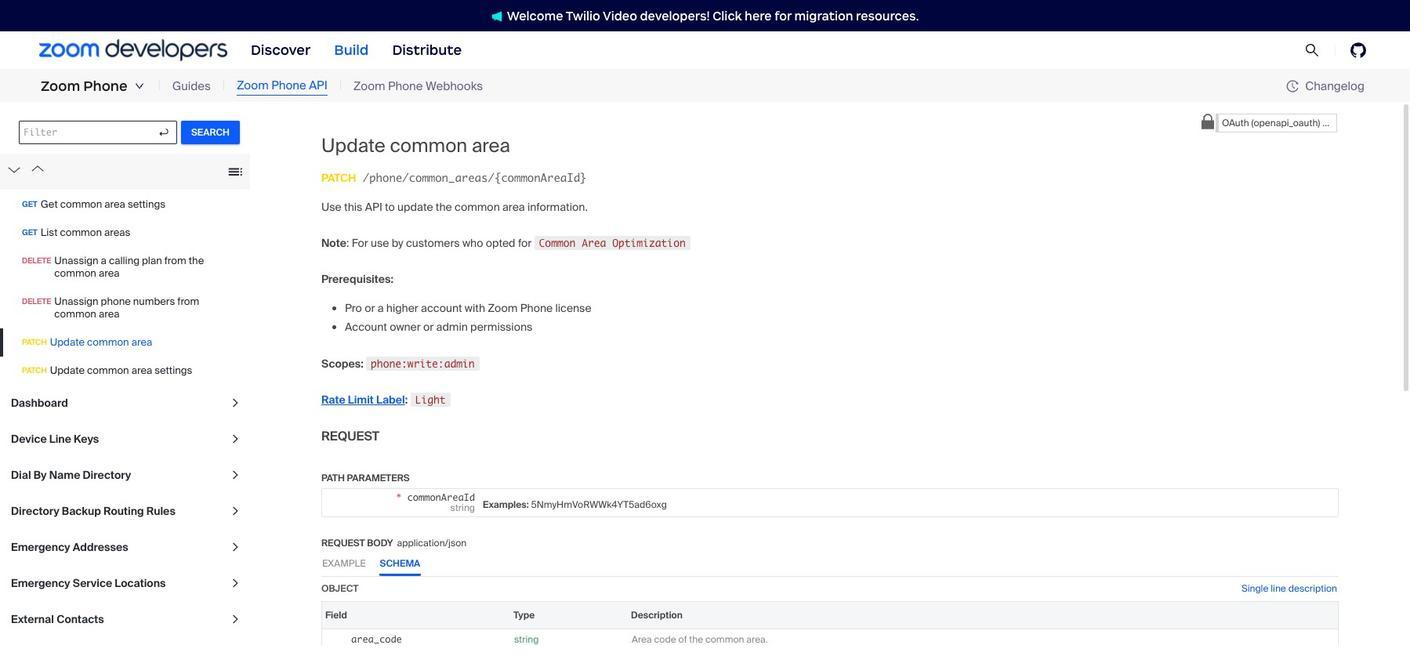 Task type: vqa. For each thing, say whether or not it's contained in the screenshot.
second REQUEST from the bottom
yes



Task type: describe. For each thing, give the bounding box(es) containing it.
here
[[745, 8, 772, 23]]

type
[[514, 609, 535, 622]]

parameters
[[347, 472, 410, 484]]

request for request
[[322, 428, 380, 444]]

webhooks
[[426, 78, 483, 94]]

twilio
[[566, 8, 601, 23]]

migration
[[795, 8, 854, 23]]

guides
[[172, 78, 211, 94]]

path
[[322, 472, 345, 484]]

phone for zoom phone api
[[271, 78, 306, 94]]

phone for zoom phone webhooks
[[388, 78, 423, 94]]

zoom phone webhooks link
[[354, 77, 483, 95]]

developers!
[[640, 8, 710, 23]]

field
[[325, 609, 347, 622]]

request body application/json
[[322, 537, 467, 550]]

single
[[1242, 582, 1269, 595]]

body
[[367, 537, 393, 550]]

welcome twilio video developers! click here for migration resources.
[[507, 8, 919, 23]]

request for request body application/json
[[322, 537, 365, 550]]

api
[[309, 78, 328, 94]]

github image
[[1351, 42, 1367, 58]]

down image
[[135, 82, 144, 91]]

guides link
[[172, 77, 211, 95]]

path parameters
[[322, 472, 410, 484]]

line
[[1271, 582, 1287, 595]]

changelog link
[[1287, 78, 1365, 94]]

welcome twilio video developers! click here for migration resources. link
[[476, 7, 935, 24]]

zoom for zoom phone api
[[237, 78, 269, 94]]

zoom for zoom phone webhooks
[[354, 78, 385, 94]]



Task type: locate. For each thing, give the bounding box(es) containing it.
welcome
[[507, 8, 564, 23]]

notification image
[[491, 11, 507, 22], [491, 11, 502, 22]]

phone
[[83, 78, 128, 95], [271, 78, 306, 94], [388, 78, 423, 94]]

request
[[322, 428, 380, 444], [322, 537, 365, 550]]

description
[[1289, 582, 1338, 595]]

request left body
[[322, 537, 365, 550]]

1 vertical spatial request
[[322, 537, 365, 550]]

2 horizontal spatial zoom
[[354, 78, 385, 94]]

application/json
[[397, 537, 467, 550]]

0 horizontal spatial phone
[[83, 78, 128, 95]]

2 phone from the left
[[271, 78, 306, 94]]

1 phone from the left
[[83, 78, 128, 95]]

zoom for zoom phone
[[41, 78, 80, 95]]

1 horizontal spatial zoom
[[237, 78, 269, 94]]

single line description
[[1242, 582, 1338, 595]]

github image
[[1351, 42, 1367, 58]]

zoom phone
[[41, 78, 128, 95]]

3 phone from the left
[[388, 78, 423, 94]]

zoom phone api link
[[237, 77, 328, 95]]

click
[[713, 8, 742, 23]]

for
[[775, 8, 792, 23]]

1 horizontal spatial phone
[[271, 78, 306, 94]]

zoom phone api
[[237, 78, 328, 94]]

video
[[603, 8, 638, 23]]

1 zoom from the left
[[41, 78, 80, 95]]

zoom developer logo image
[[39, 40, 227, 61]]

changelog
[[1306, 78, 1365, 94]]

0 horizontal spatial zoom
[[41, 78, 80, 95]]

history image
[[1287, 80, 1306, 93], [1287, 80, 1300, 93]]

area_code
[[351, 633, 402, 645]]

request up path parameters
[[322, 428, 380, 444]]

phone left down image on the top
[[83, 78, 128, 95]]

0 vertical spatial request
[[322, 428, 380, 444]]

2 request from the top
[[322, 537, 365, 550]]

2 horizontal spatial phone
[[388, 78, 423, 94]]

object
[[322, 582, 359, 595]]

zoom phone webhooks
[[354, 78, 483, 94]]

search image
[[1306, 43, 1320, 57], [1306, 43, 1320, 57]]

resources.
[[856, 8, 919, 23]]

zoom inside 'link'
[[354, 78, 385, 94]]

phone inside 'link'
[[388, 78, 423, 94]]

1 request from the top
[[322, 428, 380, 444]]

phone left api
[[271, 78, 306, 94]]

3 zoom from the left
[[354, 78, 385, 94]]

zoom
[[41, 78, 80, 95], [237, 78, 269, 94], [354, 78, 385, 94]]

phone left webhooks
[[388, 78, 423, 94]]

2 zoom from the left
[[237, 78, 269, 94]]

phone for zoom phone
[[83, 78, 128, 95]]



